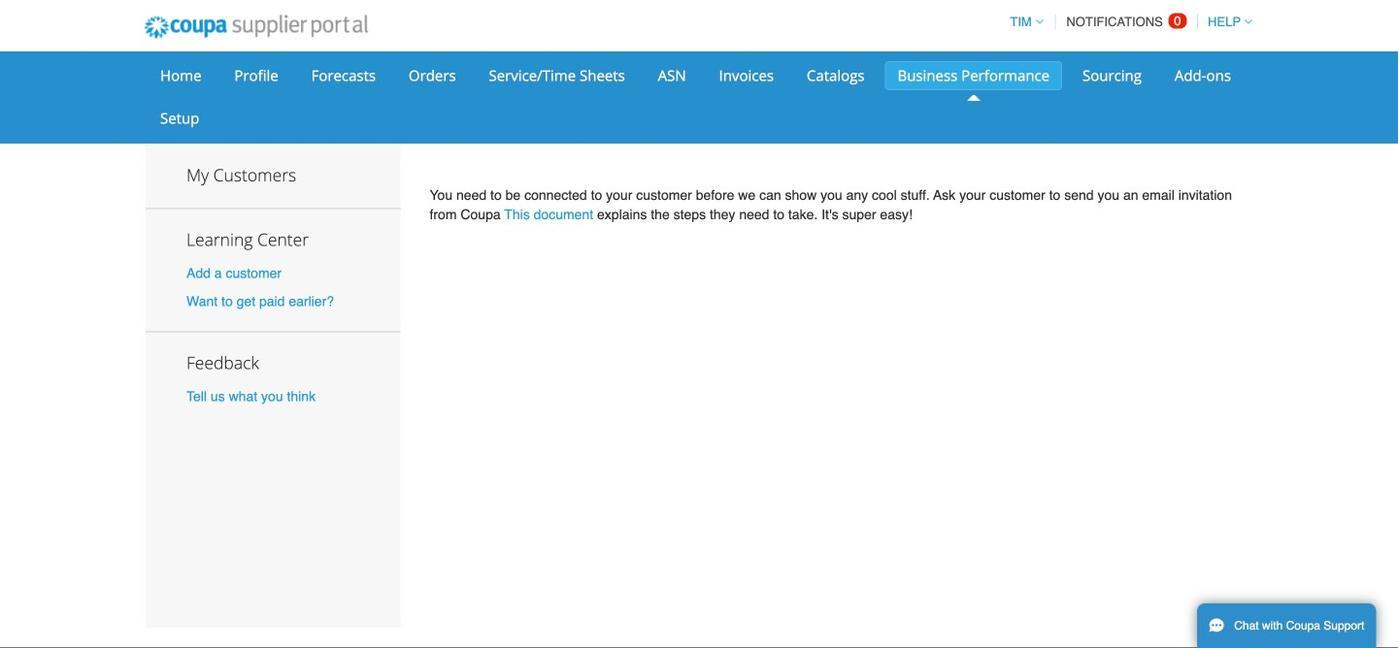 Task type: locate. For each thing, give the bounding box(es) containing it.
navigation
[[1002, 3, 1253, 41]]

coupa supplier portal image
[[131, 3, 381, 51]]



Task type: vqa. For each thing, say whether or not it's contained in the screenshot.
Coupa Supplier Portal image
yes



